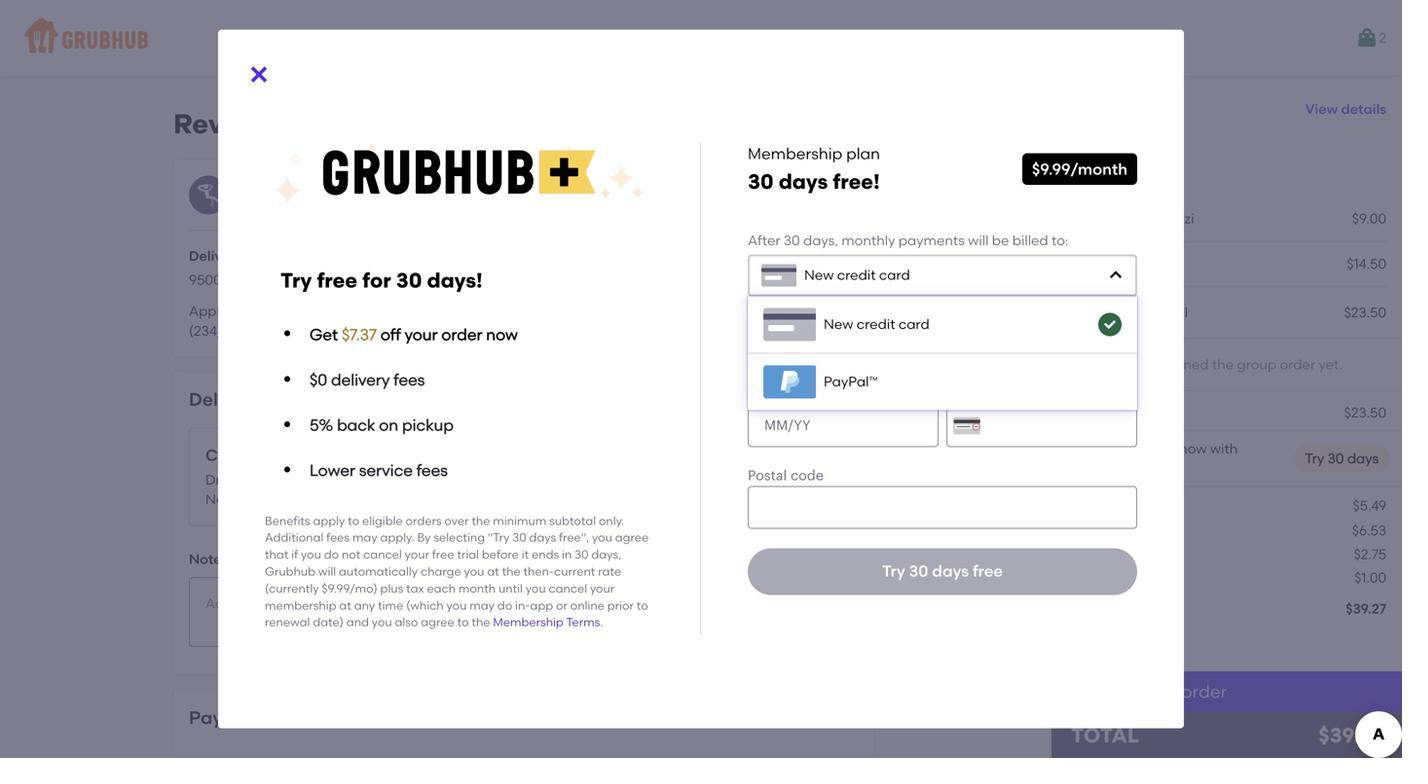 Task type: vqa. For each thing, say whether or not it's contained in the screenshot.
Burger
no



Task type: locate. For each thing, give the bounding box(es) containing it.
items up subscription badge icon
[[1068, 405, 1104, 421]]

0 horizontal spatial may
[[353, 531, 378, 545]]

off
[[381, 325, 401, 344], [244, 472, 262, 489]]

edit button for apple (234) 325-4345
[[833, 304, 859, 339]]

you down then-
[[526, 582, 546, 596]]

delivery left dec
[[240, 184, 310, 206]]

fees
[[394, 371, 425, 390], [417, 461, 448, 480], [1109, 523, 1137, 539], [326, 531, 350, 545]]

at down before
[[487, 565, 500, 579]]

subtotal up the free",
[[550, 514, 596, 528]]

1 vertical spatial now
[[1180, 441, 1208, 458]]

renewal
[[265, 616, 310, 630]]

1 vertical spatial delivery
[[1068, 498, 1120, 515]]

membership for 30
[[748, 144, 843, 163]]

to up gilman
[[239, 248, 252, 265]]

1 $23.50 from the top
[[1345, 305, 1387, 321]]

0 horizontal spatial agree
[[421, 616, 455, 630]]

you right if in the left of the page
[[301, 548, 321, 562]]

svg image left wontons
[[1109, 268, 1124, 283]]

0 vertical spatial items
[[1094, 305, 1131, 321]]

1 vertical spatial $23.50
[[1345, 405, 1387, 421]]

off up notification:
[[244, 472, 262, 489]]

svg image
[[1103, 317, 1118, 332]]

membership
[[748, 144, 843, 163], [493, 616, 564, 630]]

details
[[1342, 101, 1387, 117]]

1 vertical spatial edit button
[[833, 304, 859, 339]]

apple
[[189, 303, 228, 320]]

other
[[1068, 523, 1106, 539]]

2 edit from the top
[[833, 313, 859, 330]]

free
[[317, 268, 358, 293], [276, 446, 306, 465], [432, 548, 454, 562], [973, 562, 1004, 581]]

1 vertical spatial membership
[[493, 616, 564, 630]]

until
[[499, 582, 523, 596]]

review and place delivery order
[[173, 108, 608, 140]]

paypal™
[[824, 374, 878, 390]]

0 horizontal spatial for
[[232, 551, 250, 568]]

may down "month"
[[470, 599, 495, 613]]

days, up rate
[[592, 548, 622, 562]]

new credit card down monthly
[[805, 267, 911, 284]]

try free for 30 days!
[[281, 268, 483, 293]]

fees down fee
[[1109, 523, 1137, 539]]

that
[[265, 548, 289, 562]]

free up the 'location:'
[[276, 446, 306, 465]]

edit up paypal™ in the right of the page
[[833, 313, 859, 330]]

1 horizontal spatial may
[[470, 599, 495, 613]]

delivery inside contact-free delivery on drop-off location: front door of my house/apartment unit notification:
[[310, 446, 370, 465]]

my
[[414, 472, 434, 489]]

1 vertical spatial days,
[[592, 548, 622, 562]]

items subtotal
[[1094, 305, 1189, 321], [1068, 405, 1162, 421]]

lower
[[310, 461, 356, 480]]

1 horizontal spatial delivery
[[1068, 498, 1120, 515]]

$9.99/mo)
[[322, 582, 378, 596]]

0 vertical spatial for
[[363, 268, 391, 293]]

svg image up the review
[[247, 63, 271, 86]]

1 vertical spatial edit
[[833, 313, 859, 330]]

at
[[487, 565, 500, 579], [339, 599, 352, 613]]

your down rate
[[590, 582, 615, 596]]

unit
[[558, 472, 583, 489]]

credit down monthly
[[838, 267, 876, 284]]

days inside button
[[933, 562, 970, 581]]

1 horizontal spatial days,
[[804, 232, 839, 249]]

the up until
[[502, 565, 521, 579]]

your
[[405, 325, 438, 344], [405, 548, 430, 562], [590, 582, 615, 596], [1141, 682, 1178, 703]]

edit for deliver to 9500 gilman dr la jolla , ca 92093
[[833, 260, 859, 277]]

your down by
[[405, 548, 430, 562]]

1 vertical spatial credit
[[857, 316, 896, 333]]

be
[[993, 232, 1010, 249]]

1 vertical spatial change
[[789, 469, 843, 485]]

0 vertical spatial edit
[[833, 260, 859, 277]]

0 vertical spatial off
[[381, 325, 401, 344]]

0 horizontal spatial svg image
[[247, 63, 271, 86]]

0 vertical spatial delivery
[[189, 389, 260, 411]]

0 vertical spatial days,
[[804, 232, 839, 249]]

0 vertical spatial edit button
[[833, 251, 859, 286]]

at down $9.99/mo)
[[339, 599, 352, 613]]

you down each
[[447, 599, 467, 613]]

app
[[530, 599, 554, 613]]

do left in-
[[498, 599, 513, 613]]

subtotal inside benefits apply to eligible orders over the minimum subtotal only. additional fees may apply. by selecting "try 30 days free", you agree that if you do not cancel your free trial before it ends in 30 days, grubhub will automatically charge you at the then-current rate (currently $9.99/mo) plus tax each month until you cancel your membership at any time (which you may do in-app or online prior to renewal date) and you also agree to the
[[550, 514, 596, 528]]

the right over
[[472, 514, 490, 528]]

"try
[[488, 531, 510, 545]]

cancel
[[364, 548, 402, 562], [549, 582, 588, 596]]

svg image
[[247, 63, 271, 86], [1109, 268, 1124, 283]]

free left "tax"
[[973, 562, 1004, 581]]

0 horizontal spatial now
[[486, 325, 518, 344]]

total
[[1072, 724, 1140, 749]]

apply.
[[380, 531, 415, 545]]

change for drop-off location:
[[789, 469, 843, 485]]

and left place
[[277, 108, 330, 140]]

delivery up front
[[310, 446, 370, 465]]

1 horizontal spatial agree
[[615, 531, 649, 545]]

credit up paypal™ in the right of the page
[[857, 316, 896, 333]]

cancel up 'automatically'
[[364, 548, 402, 562]]

chili wontons
[[1094, 256, 1185, 272]]

0 vertical spatial membership
[[748, 144, 843, 163]]

date)
[[313, 616, 344, 630]]

for right ,
[[363, 268, 391, 293]]

1 vertical spatial may
[[470, 599, 495, 613]]

5% back on pickup
[[310, 416, 454, 435]]

1 vertical spatial off
[[244, 472, 262, 489]]

0 vertical spatial change
[[806, 187, 859, 204]]

new
[[805, 267, 834, 284], [824, 316, 854, 333]]

2 vertical spatial try
[[883, 562, 906, 581]]

0 horizontal spatial do
[[324, 548, 339, 562]]

view details
[[1306, 101, 1387, 117]]

after
[[748, 232, 781, 249]]

apply
[[313, 514, 345, 528]]

change button
[[806, 178, 859, 213], [789, 460, 843, 495]]

1 vertical spatial card
[[899, 316, 930, 333]]

1 vertical spatial do
[[498, 599, 513, 613]]

not
[[342, 548, 361, 562]]

2 edit button from the top
[[833, 304, 859, 339]]

0 vertical spatial card
[[880, 267, 911, 284]]

delivery
[[189, 389, 260, 411], [1068, 498, 1120, 515]]

1 horizontal spatial try
[[883, 562, 906, 581]]

0 horizontal spatial delivery
[[189, 389, 260, 411]]

0 vertical spatial $39.27
[[1347, 601, 1387, 618]]

free up the charge
[[432, 548, 454, 562]]

0 vertical spatial $23.50
[[1345, 305, 1387, 321]]

1 horizontal spatial now
[[1180, 441, 1208, 458]]

will
[[969, 232, 989, 249], [319, 565, 336, 579]]

lower service fees
[[310, 461, 448, 480]]

and down "any"
[[347, 616, 369, 630]]

items subtotal up save
[[1068, 405, 1162, 421]]

try inside the "try 30 days free" button
[[883, 562, 906, 581]]

new down after 30 days, monthly payments will be billed to:
[[805, 267, 834, 284]]

edit button up paypal™ in the right of the page
[[833, 304, 859, 339]]

1 horizontal spatial and
[[347, 616, 369, 630]]

edit button down monthly
[[833, 251, 859, 286]]

subtotal
[[1134, 305, 1189, 321], [1108, 405, 1162, 421], [550, 514, 596, 528]]

now
[[486, 325, 518, 344], [1180, 441, 1208, 458]]

may up not
[[353, 531, 378, 545]]

fees right of
[[417, 461, 448, 480]]

save
[[1111, 441, 1146, 458]]

try for try 30 days free
[[883, 562, 906, 581]]

2 vertical spatial subtotal
[[550, 514, 596, 528]]

30 inside button
[[910, 562, 929, 581]]

main navigation navigation
[[0, 0, 1403, 76]]

agree down '(which' on the left
[[421, 616, 455, 630]]

delivery fee
[[1068, 498, 1144, 515]]

chili
[[1094, 256, 1124, 272]]

1 horizontal spatial will
[[969, 232, 989, 249]]

subscription badge image
[[1064, 440, 1103, 479]]

the left if in the left of the page
[[253, 551, 275, 568]]

cancel up or on the left of the page
[[549, 582, 588, 596]]

1 vertical spatial $39.27
[[1319, 724, 1383, 749]]

$2.75
[[1355, 546, 1387, 563]]

0 vertical spatial at
[[487, 565, 500, 579]]

change button for drop-off location:
[[789, 460, 843, 495]]

get $7.37 off your order now
[[310, 325, 518, 344]]

0 horizontal spatial days,
[[592, 548, 622, 562]]

1 vertical spatial items
[[1068, 405, 1104, 421]]

30 inside membership plan 30 days free!
[[748, 170, 774, 194]]

before
[[482, 548, 519, 562]]

by
[[417, 531, 431, 545]]

to
[[239, 248, 252, 265], [348, 514, 360, 528], [637, 599, 649, 613], [458, 616, 469, 630]]

2 horizontal spatial try
[[1306, 451, 1325, 467]]

membership up the 'free!'
[[748, 144, 843, 163]]

$23.50 up try 30 days
[[1345, 405, 1387, 421]]

review
[[173, 108, 271, 140]]

0 horizontal spatial membership
[[493, 616, 564, 630]]

0 vertical spatial will
[[969, 232, 989, 249]]

notes
[[189, 551, 229, 568]]

and
[[277, 108, 330, 140], [347, 616, 369, 630]]

new credit card up paypal™ in the right of the page
[[824, 316, 930, 333]]

if
[[291, 548, 298, 562]]

membership terms link
[[493, 616, 600, 630]]

change for dec 19, 3:45pm
[[806, 187, 859, 204]]

1 horizontal spatial svg image
[[1109, 268, 1124, 283]]

1 vertical spatial try
[[1306, 451, 1325, 467]]

membership terms .
[[493, 616, 603, 630]]

edit button for deliver to 9500 gilman dr la jolla , ca 92093
[[833, 251, 859, 286]]

change
[[806, 187, 859, 204], [789, 469, 843, 485]]

1 horizontal spatial cancel
[[549, 582, 588, 596]]

the left 'group'
[[1213, 357, 1235, 373]]

0 horizontal spatial try
[[281, 268, 312, 293]]

9500
[[189, 272, 222, 288]]

will up $9.99/mo)
[[319, 565, 336, 579]]

free right "la"
[[317, 268, 358, 293]]

try for try 30 days
[[1306, 451, 1325, 467]]

you down time
[[372, 616, 392, 630]]

0 horizontal spatial will
[[319, 565, 336, 579]]

items down chili
[[1094, 305, 1131, 321]]

.
[[600, 616, 603, 630]]

delivery up other
[[1068, 498, 1120, 515]]

1 vertical spatial change button
[[789, 460, 843, 495]]

to right "prior"
[[637, 599, 649, 613]]

19,
[[359, 184, 380, 206]]

membership
[[265, 599, 337, 613]]

fees inside benefits apply to eligible orders over the minimum subtotal only. additional fees may apply. by selecting "try 30 days free", you agree that if you do not cancel your free trial before it ends in 30 days, grubhub will automatically charge you at the then-current rate (currently $9.99/mo) plus tax each month until you cancel your membership at any time (which you may do in-app or online prior to renewal date) and you also agree to the
[[326, 531, 350, 545]]

also
[[395, 616, 418, 630]]

fees down apply
[[326, 531, 350, 545]]

then-
[[524, 565, 554, 579]]

edit
[[833, 260, 859, 277], [833, 313, 859, 330]]

prior
[[608, 599, 634, 613]]

will left 'be'
[[969, 232, 989, 249]]

delivery for delivery instructions
[[189, 389, 260, 411]]

it
[[522, 548, 529, 562]]

for right notes
[[232, 551, 250, 568]]

subtotal down wontons
[[1134, 305, 1189, 321]]

for
[[363, 268, 391, 293], [232, 551, 250, 568]]

1 horizontal spatial for
[[363, 268, 391, 293]]

1 vertical spatial for
[[232, 551, 250, 568]]

days inside benefits apply to eligible orders over the minimum subtotal only. additional fees may apply. by selecting "try 30 days free", you agree that if you do not cancel your free trial before it ends in 30 days, grubhub will automatically charge you at the then-current rate (currently $9.99/mo) plus tax each month until you cancel your membership at any time (which you may do in-app or online prior to renewal date) and you also agree to the
[[529, 531, 556, 545]]

off right $7.37
[[381, 325, 401, 344]]

joined
[[1169, 357, 1210, 373]]

0 horizontal spatial cancel
[[364, 548, 402, 562]]

$9.00
[[1353, 211, 1387, 227]]

house/apartment
[[437, 472, 555, 489]]

Notes for the driver text field
[[189, 578, 859, 648]]

1 horizontal spatial membership
[[748, 144, 843, 163]]

delivery up 'contact-'
[[189, 389, 260, 411]]

month
[[459, 582, 496, 596]]

0 vertical spatial try
[[281, 268, 312, 293]]

0 vertical spatial do
[[324, 548, 339, 562]]

1 vertical spatial will
[[319, 565, 336, 579]]

jolla
[[315, 272, 347, 288]]

1 vertical spatial at
[[339, 599, 352, 613]]

0 horizontal spatial and
[[277, 108, 330, 140]]

agree down the only. at the left bottom of page
[[615, 531, 649, 545]]

only.
[[599, 514, 625, 528]]

you up "month"
[[464, 565, 485, 579]]

days, left monthly
[[804, 232, 839, 249]]

0 vertical spatial change button
[[806, 178, 859, 213]]

change button for dec 19, 3:45pm
[[806, 178, 859, 213]]

$0 delivery fees
[[310, 371, 425, 390]]

new up paypal™ in the right of the page
[[824, 316, 854, 333]]

0 vertical spatial agree
[[615, 531, 649, 545]]

1 edit button from the top
[[833, 251, 859, 286]]

subtotal up save
[[1108, 405, 1162, 421]]

membership inside membership plan 30 days free!
[[748, 144, 843, 163]]

payment information
[[189, 708, 376, 729]]

1 horizontal spatial do
[[498, 599, 513, 613]]

1 vertical spatial and
[[347, 616, 369, 630]]

place
[[337, 108, 414, 140]]

1 edit from the top
[[833, 260, 859, 277]]

1 vertical spatial agree
[[421, 616, 455, 630]]

do left not
[[324, 548, 339, 562]]

bbq pork baozi
[[1094, 211, 1195, 227]]

0 horizontal spatial off
[[244, 472, 262, 489]]

delivery instructions
[[189, 389, 368, 411]]

items subtotal down chili wontons
[[1094, 305, 1189, 321]]

1 vertical spatial new credit card
[[824, 316, 930, 333]]

edit down monthly
[[833, 260, 859, 277]]

dec
[[319, 184, 354, 206]]

membership down in-
[[493, 616, 564, 630]]

you down the only. at the left bottom of page
[[592, 531, 613, 545]]

location:
[[265, 472, 322, 489]]

fees down get $7.37 off your order now
[[394, 371, 425, 390]]

0 vertical spatial now
[[486, 325, 518, 344]]

and inside benefits apply to eligible orders over the minimum subtotal only. additional fees may apply. by selecting "try 30 days free", you agree that if you do not cancel your free trial before it ends in 30 days, grubhub will automatically charge you at the then-current rate (currently $9.99/mo) plus tax each month until you cancel your membership at any time (which you may do in-app or online prior to renewal date) and you also agree to the
[[347, 616, 369, 630]]

$23.50 down $14.50
[[1345, 305, 1387, 321]]



Task type: describe. For each thing, give the bounding box(es) containing it.
5%
[[310, 416, 333, 435]]

try for try free for 30 days!
[[281, 268, 312, 293]]

view
[[1306, 101, 1339, 117]]

contact-
[[206, 446, 276, 465]]

0 vertical spatial may
[[353, 531, 378, 545]]

billed
[[1013, 232, 1049, 249]]

pork
[[1127, 211, 1156, 227]]

to down "month"
[[458, 616, 469, 630]]

free",
[[559, 531, 590, 545]]

notes for the driver
[[189, 551, 317, 568]]

325-
[[225, 323, 255, 339]]

instructions
[[265, 389, 368, 411]]

92093
[[378, 272, 417, 288]]

get
[[310, 325, 338, 344]]

baozi
[[1159, 211, 1195, 227]]

your
[[1068, 179, 1097, 196]]

1 vertical spatial svg image
[[1109, 268, 1124, 283]]

the down "month"
[[472, 616, 491, 630]]

edit for apple (234) 325-4345
[[833, 313, 859, 330]]

over
[[445, 514, 469, 528]]

yet.
[[1320, 357, 1343, 373]]

dr
[[277, 272, 292, 288]]

door
[[363, 472, 394, 489]]

delivery for delivery fee
[[1068, 498, 1120, 515]]

1 vertical spatial cancel
[[549, 582, 588, 596]]

current
[[554, 565, 596, 579]]

on
[[378, 446, 401, 465]]

1 horizontal spatial off
[[381, 325, 401, 344]]

delivery up the "membership logo"
[[420, 108, 528, 140]]

free inside contact-free delivery on drop-off location: front door of my house/apartment unit notification:
[[276, 446, 306, 465]]

0 vertical spatial new
[[805, 267, 834, 284]]

time
[[378, 599, 404, 613]]

,
[[347, 272, 350, 288]]

try 30 days
[[1306, 451, 1380, 467]]

information
[[272, 708, 376, 729]]

days inside membership plan 30 days free!
[[779, 170, 828, 194]]

0 vertical spatial cancel
[[364, 548, 402, 562]]

each
[[427, 582, 456, 596]]

2 $23.50 from the top
[[1345, 405, 1387, 421]]

in
[[562, 548, 572, 562]]

try 30 days free
[[883, 562, 1004, 581]]

0 vertical spatial items subtotal
[[1094, 305, 1189, 321]]

minimum
[[493, 514, 547, 528]]

now with grubhub+
[[1111, 441, 1239, 477]]

charge
[[421, 565, 461, 579]]

delivery right the $0
[[331, 371, 390, 390]]

free inside button
[[973, 562, 1004, 581]]

eligible
[[362, 514, 403, 528]]

off inside contact-free delivery on drop-off location: front door of my house/apartment unit notification:
[[244, 472, 262, 489]]

selecting
[[434, 531, 485, 545]]

orders
[[406, 514, 442, 528]]

tax
[[1068, 546, 1090, 563]]

payments
[[899, 232, 965, 249]]

on
[[379, 416, 399, 435]]

free inside benefits apply to eligible orders over the minimum subtotal only. additional fees may apply. by selecting "try 30 days free", you agree that if you do not cancel your free trial before it ends in 30 days, grubhub will automatically charge you at the then-current rate (currently $9.99/mo) plus tax each month until you cancel your membership at any time (which you may do in-app or online prior to renewal date) and you also agree to the
[[432, 548, 454, 562]]

0 vertical spatial and
[[277, 108, 330, 140]]

membership for .
[[493, 616, 564, 630]]

haven't
[[1117, 357, 1166, 373]]

$0
[[310, 371, 328, 390]]

to inside deliver to 9500 gilman dr la jolla , ca 92093
[[239, 248, 252, 265]]

rate
[[598, 565, 622, 579]]

modify
[[1080, 682, 1137, 703]]

membership logo image
[[274, 143, 645, 205]]

benefits
[[265, 514, 310, 528]]

now inside now with grubhub+
[[1180, 441, 1208, 458]]

1 vertical spatial new
[[824, 316, 854, 333]]

membership plan 30 days free!
[[748, 144, 881, 194]]

guests
[[1068, 357, 1114, 373]]

drop-
[[206, 472, 244, 489]]

0 vertical spatial subtotal
[[1134, 305, 1189, 321]]

online
[[571, 599, 605, 613]]

try 30 days free button
[[748, 549, 1138, 596]]

to right apply
[[348, 514, 360, 528]]

tax
[[406, 582, 424, 596]]

your right modify
[[1141, 682, 1178, 703]]

grubhub+
[[1111, 461, 1178, 477]]

gilman
[[225, 272, 273, 288]]

driver
[[1068, 570, 1106, 587]]

modify your order
[[1080, 682, 1228, 703]]

back
[[337, 416, 376, 435]]

in-
[[515, 599, 530, 613]]

0 vertical spatial svg image
[[247, 63, 271, 86]]

ca
[[354, 272, 374, 288]]

$14.50
[[1348, 256, 1387, 272]]

delivery dec 19, 3:45pm
[[240, 184, 451, 206]]

fee
[[1123, 498, 1144, 515]]

terms
[[567, 616, 600, 630]]

0 horizontal spatial at
[[339, 599, 352, 613]]

la
[[295, 272, 311, 288]]

apple (234) 325-4345
[[189, 303, 286, 339]]

delivery icon image
[[189, 176, 228, 215]]

1 horizontal spatial at
[[487, 565, 500, 579]]

bbq
[[1094, 211, 1123, 227]]

group
[[1238, 357, 1277, 373]]

to:
[[1052, 232, 1069, 249]]

wontons
[[1127, 256, 1185, 272]]

$1.00
[[1355, 570, 1387, 587]]

items
[[1101, 179, 1137, 196]]

$6.53
[[1353, 523, 1387, 539]]

will inside benefits apply to eligible orders over the minimum subtotal only. additional fees may apply. by selecting "try 30 days free", you agree that if you do not cancel your free trial before it ends in 30 days, grubhub will automatically charge you at the then-current rate (currently $9.99/mo) plus tax each month until you cancel your membership at any time (which you may do in-app or online prior to renewal date) and you also agree to the
[[319, 565, 336, 579]]

service
[[359, 461, 413, 480]]

guests haven't joined the group order yet.
[[1068, 357, 1343, 373]]

contact-free delivery on drop-off location: front door of my house/apartment unit notification:
[[206, 446, 583, 508]]

days, inside benefits apply to eligible orders over the minimum subtotal only. additional fees may apply. by selecting "try 30 days free", you agree that if you do not cancel your free trial before it ends in 30 days, grubhub will automatically charge you at the then-current rate (currently $9.99/mo) plus tax each month until you cancel your membership at any time (which you may do in-app or online prior to renewal date) and you also agree to the
[[592, 548, 622, 562]]

0 vertical spatial credit
[[838, 267, 876, 284]]

0 vertical spatial new credit card
[[805, 267, 911, 284]]

your down 92093
[[405, 325, 438, 344]]

driver
[[279, 551, 317, 568]]

$5.49
[[1354, 498, 1387, 515]]

1 vertical spatial items subtotal
[[1068, 405, 1162, 421]]

monthly
[[842, 232, 896, 249]]

1 vertical spatial subtotal
[[1108, 405, 1162, 421]]

front
[[326, 472, 360, 489]]



